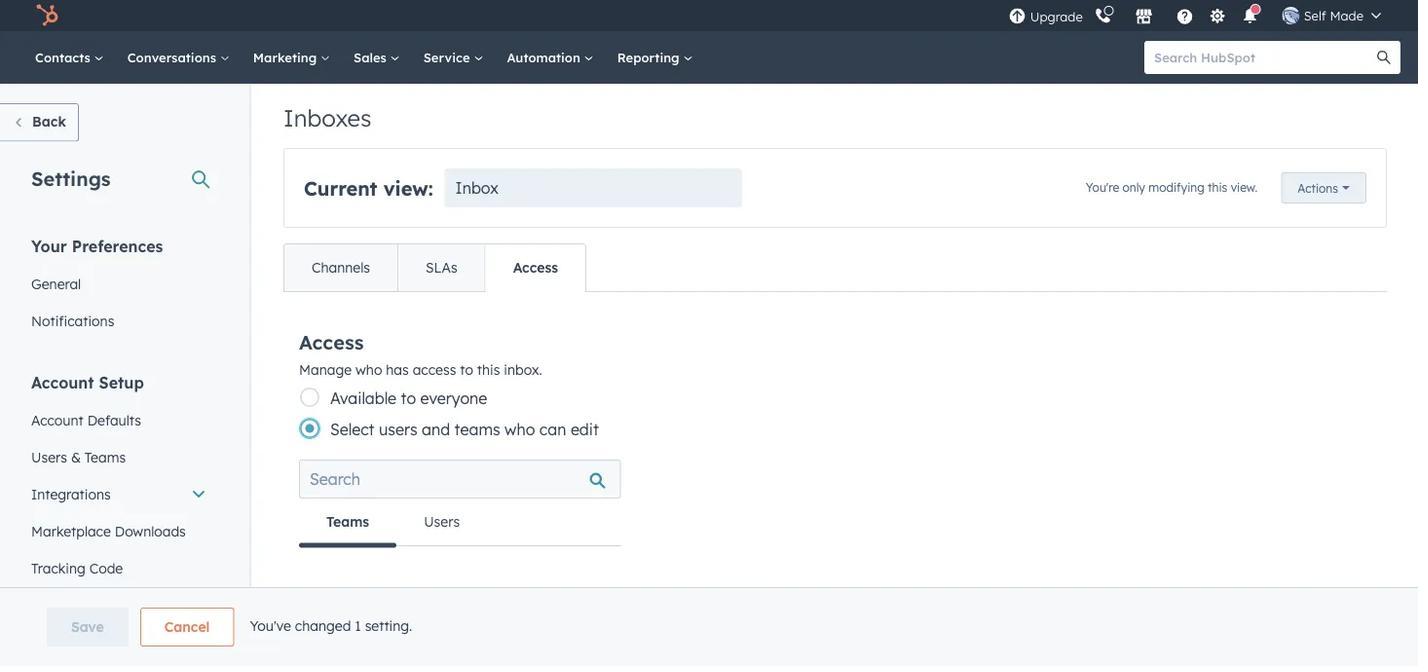 Task type: vqa. For each thing, say whether or not it's contained in the screenshot.
top group
no



Task type: describe. For each thing, give the bounding box(es) containing it.
actions button
[[1281, 172, 1367, 204]]

privacy & consent link
[[19, 587, 218, 624]]

slas
[[426, 259, 457, 276]]

your preferences
[[31, 236, 163, 256]]

channels
[[312, 259, 370, 276]]

downloads
[[115, 523, 186, 540]]

ruby anderson image
[[1282, 7, 1300, 24]]

1 horizontal spatial this
[[1208, 180, 1228, 194]]

access for access manage who has access to this inbox.
[[299, 330, 364, 354]]

page section element
[[0, 608, 1418, 647]]

access for access
[[513, 259, 558, 276]]

access link
[[485, 244, 585, 291]]

privacy
[[31, 597, 78, 614]]

users for users
[[424, 513, 460, 530]]

you've
[[250, 617, 291, 634]]

contacts
[[35, 49, 94, 65]]

calling icon button
[[1087, 3, 1120, 28]]

preferences
[[72, 236, 163, 256]]

reporting link
[[606, 31, 705, 84]]

available to everyone
[[330, 389, 487, 408]]

marketplaces button
[[1124, 0, 1165, 31]]

tracking code link
[[19, 550, 218, 587]]

account setup element
[[19, 372, 218, 661]]

save
[[71, 618, 104, 636]]

conversations
[[127, 49, 220, 65]]

can
[[539, 420, 566, 439]]

account defaults link
[[19, 402, 218, 439]]

service
[[423, 49, 474, 65]]

self made
[[1304, 7, 1364, 23]]

cancel
[[164, 618, 210, 636]]

Search HubSpot search field
[[1144, 41, 1383, 74]]

account for account defaults
[[31, 412, 84, 429]]

security
[[31, 634, 83, 651]]

users & teams link
[[19, 439, 218, 476]]

settings link
[[1206, 5, 1230, 26]]

teams link
[[299, 499, 397, 548]]

has
[[386, 361, 409, 378]]

inboxes
[[283, 103, 372, 132]]

& for privacy
[[82, 597, 92, 614]]

integrations button
[[19, 476, 218, 513]]

users
[[379, 420, 417, 439]]

channels link
[[284, 244, 397, 291]]

marketing link
[[241, 31, 342, 84]]

& for users
[[71, 449, 81, 466]]

self made button
[[1271, 0, 1393, 31]]

1 vertical spatial who
[[505, 420, 535, 439]]

marketplace
[[31, 523, 111, 540]]

notifications image
[[1242, 9, 1259, 26]]

tab list containing teams
[[299, 499, 621, 548]]

account defaults
[[31, 412, 141, 429]]

automation link
[[495, 31, 606, 84]]

access
[[413, 361, 456, 378]]

menu containing self made
[[1007, 0, 1395, 31]]

reporting
[[617, 49, 683, 65]]

notifications button
[[1234, 0, 1267, 31]]

settings
[[31, 166, 111, 190]]

1 vertical spatial to
[[401, 389, 416, 408]]

defaults
[[87, 412, 141, 429]]

conversations link
[[116, 31, 241, 84]]



Task type: locate. For each thing, give the bounding box(es) containing it.
this inside access manage who has access to this inbox.
[[477, 361, 500, 378]]

you're only modifying this view.
[[1086, 180, 1258, 194]]

view:
[[383, 176, 433, 200]]

who
[[356, 361, 382, 378], [505, 420, 535, 439]]

teams inside tab list
[[326, 513, 369, 530]]

edit
[[571, 420, 599, 439]]

self
[[1304, 7, 1326, 23]]

general
[[31, 275, 81, 292]]

access manage who has access to this inbox.
[[299, 330, 542, 378]]

everyone
[[420, 389, 487, 408]]

general link
[[19, 265, 218, 302]]

changed
[[295, 617, 351, 634]]

marketing
[[253, 49, 320, 65]]

1 vertical spatial this
[[477, 361, 500, 378]]

&
[[71, 449, 81, 466], [82, 597, 92, 614]]

slas link
[[397, 244, 485, 291]]

0 horizontal spatial who
[[356, 361, 382, 378]]

notifications
[[31, 312, 114, 329]]

this
[[1208, 180, 1228, 194], [477, 361, 500, 378]]

users link
[[397, 499, 487, 545]]

notifications link
[[19, 302, 218, 339]]

access inside access manage who has access to this inbox.
[[299, 330, 364, 354]]

select
[[330, 420, 375, 439]]

1 vertical spatial access
[[299, 330, 364, 354]]

your
[[31, 236, 67, 256]]

to inside access manage who has access to this inbox.
[[460, 361, 473, 378]]

account setup
[[31, 373, 144, 392]]

to up everyone
[[460, 361, 473, 378]]

who left "can"
[[505, 420, 535, 439]]

to
[[460, 361, 473, 378], [401, 389, 416, 408]]

0 vertical spatial tab list
[[283, 244, 586, 292]]

1 vertical spatial users
[[424, 513, 460, 530]]

privacy & consent
[[31, 597, 148, 614]]

1 vertical spatial teams
[[326, 513, 369, 530]]

hubspot image
[[35, 4, 58, 27]]

back link
[[0, 103, 79, 142]]

& up save
[[82, 597, 92, 614]]

inbox button
[[445, 169, 742, 207]]

1 horizontal spatial users
[[424, 513, 460, 530]]

1 horizontal spatial to
[[460, 361, 473, 378]]

help button
[[1169, 0, 1202, 31]]

who left "has"
[[356, 361, 382, 378]]

marketplace downloads
[[31, 523, 186, 540]]

1 vertical spatial &
[[82, 597, 92, 614]]

integrations
[[31, 486, 111, 503]]

teams
[[454, 420, 500, 439]]

sales
[[354, 49, 390, 65]]

upgrade image
[[1009, 8, 1026, 26]]

Search search field
[[299, 460, 621, 499]]

settings image
[[1209, 8, 1226, 26]]

automation
[[507, 49, 584, 65]]

and
[[422, 420, 450, 439]]

marketplaces image
[[1135, 9, 1153, 26]]

manage
[[299, 361, 352, 378]]

you've changed 1 setting.
[[250, 617, 412, 634]]

users inside users link
[[424, 513, 460, 530]]

marketplace downloads link
[[19, 513, 218, 550]]

0 vertical spatial teams
[[85, 449, 126, 466]]

2 account from the top
[[31, 412, 84, 429]]

users for users & teams
[[31, 449, 67, 466]]

0 vertical spatial access
[[513, 259, 558, 276]]

account for account setup
[[31, 373, 94, 392]]

you're
[[1086, 180, 1119, 194]]

help image
[[1176, 9, 1194, 26]]

1 vertical spatial account
[[31, 412, 84, 429]]

0 vertical spatial to
[[460, 361, 473, 378]]

teams down defaults
[[85, 449, 126, 466]]

save button
[[47, 608, 128, 647]]

1 horizontal spatial access
[[513, 259, 558, 276]]

0 vertical spatial this
[[1208, 180, 1228, 194]]

0 vertical spatial account
[[31, 373, 94, 392]]

access inside tab list
[[513, 259, 558, 276]]

consent
[[96, 597, 148, 614]]

setting.
[[365, 617, 412, 634]]

0 horizontal spatial to
[[401, 389, 416, 408]]

0 horizontal spatial access
[[299, 330, 364, 354]]

tracking code
[[31, 560, 123, 577]]

service link
[[412, 31, 495, 84]]

menu
[[1007, 0, 1395, 31]]

0 vertical spatial who
[[356, 361, 382, 378]]

access
[[513, 259, 558, 276], [299, 330, 364, 354]]

1 horizontal spatial teams
[[326, 513, 369, 530]]

0 vertical spatial users
[[31, 449, 67, 466]]

who inside access manage who has access to this inbox.
[[356, 361, 382, 378]]

hubspot link
[[23, 4, 73, 27]]

users & teams
[[31, 449, 126, 466]]

users up integrations
[[31, 449, 67, 466]]

search image
[[1377, 51, 1391, 64]]

1
[[355, 617, 361, 634]]

inbox
[[455, 178, 499, 198]]

access right slas
[[513, 259, 558, 276]]

sales link
[[342, 31, 412, 84]]

available
[[330, 389, 397, 408]]

users down search search field
[[424, 513, 460, 530]]

setup
[[99, 373, 144, 392]]

users
[[31, 449, 67, 466], [424, 513, 460, 530]]

security link
[[19, 624, 218, 661]]

inbox.
[[504, 361, 542, 378]]

0 vertical spatial &
[[71, 449, 81, 466]]

this left inbox.
[[477, 361, 500, 378]]

current
[[304, 176, 377, 200]]

tracking
[[31, 560, 85, 577]]

teams inside account setup element
[[85, 449, 126, 466]]

cancel button
[[140, 608, 234, 647]]

teams
[[85, 449, 126, 466], [326, 513, 369, 530]]

your preferences element
[[19, 235, 218, 339]]

account
[[31, 373, 94, 392], [31, 412, 84, 429]]

1 account from the top
[[31, 373, 94, 392]]

tab list down view:
[[283, 244, 586, 292]]

access up manage at the bottom left
[[299, 330, 364, 354]]

0 horizontal spatial &
[[71, 449, 81, 466]]

calling icon image
[[1095, 8, 1112, 25]]

1 horizontal spatial who
[[505, 420, 535, 439]]

modifying
[[1149, 180, 1205, 194]]

upgrade
[[1030, 9, 1083, 25]]

1 vertical spatial tab list
[[299, 499, 621, 548]]

tab panel
[[299, 545, 621, 578]]

& up integrations
[[71, 449, 81, 466]]

back
[[32, 113, 66, 130]]

current view:
[[304, 176, 433, 200]]

actions
[[1298, 181, 1338, 195]]

contacts link
[[23, 31, 116, 84]]

teams down select
[[326, 513, 369, 530]]

tab list
[[283, 244, 586, 292], [299, 499, 621, 548]]

tab list containing channels
[[283, 244, 586, 292]]

to down "has"
[[401, 389, 416, 408]]

select users and teams who can edit
[[330, 420, 599, 439]]

tab list down select users and teams who can edit
[[299, 499, 621, 548]]

only
[[1123, 180, 1145, 194]]

code
[[89, 560, 123, 577]]

1 horizontal spatial &
[[82, 597, 92, 614]]

made
[[1330, 7, 1364, 23]]

search button
[[1368, 41, 1401, 74]]

0 horizontal spatial users
[[31, 449, 67, 466]]

account up account defaults
[[31, 373, 94, 392]]

account up users & teams
[[31, 412, 84, 429]]

users inside users & teams link
[[31, 449, 67, 466]]

view.
[[1231, 180, 1258, 194]]

0 horizontal spatial teams
[[85, 449, 126, 466]]

this left view.
[[1208, 180, 1228, 194]]

0 horizontal spatial this
[[477, 361, 500, 378]]



